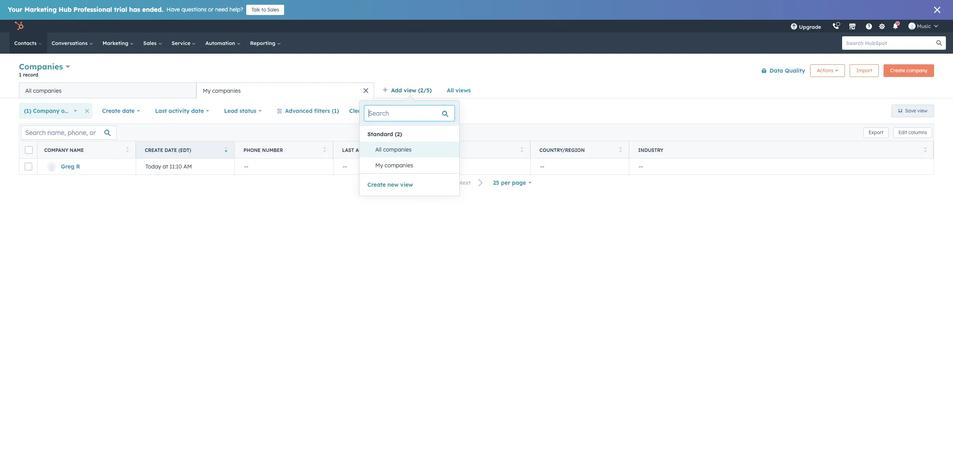 Task type: describe. For each thing, give the bounding box(es) containing it.
create for create company
[[891, 67, 905, 73]]

sales inside talk to sales button
[[267, 7, 279, 13]]

import
[[857, 67, 872, 73]]

lead status button
[[219, 103, 267, 119]]

hubspot image
[[14, 21, 24, 31]]

data quality button
[[756, 63, 806, 78]]

companies button
[[19, 61, 70, 72]]

calling icon button
[[829, 21, 843, 31]]

(1) company owner
[[24, 107, 78, 114]]

conversations link
[[47, 32, 98, 54]]

2 - from the left
[[246, 163, 249, 170]]

settings link
[[877, 22, 887, 30]]

press to sort. element for country/region
[[619, 147, 622, 153]]

last for last activity date
[[155, 107, 167, 114]]

owner
[[61, 107, 78, 114]]

have
[[166, 6, 180, 13]]

1
[[19, 72, 22, 78]]

export button
[[864, 127, 889, 138]]

per
[[501, 179, 510, 186]]

actions button
[[811, 64, 845, 77]]

1 vertical spatial all companies button
[[368, 142, 459, 158]]

1 (edt) from the left
[[178, 147, 191, 153]]

your marketing hub professional trial has ended. have questions or need help?
[[8, 6, 243, 13]]

3 - from the left
[[343, 163, 345, 170]]

add view (2/5)
[[391, 87, 432, 94]]

1 vertical spatial my
[[375, 162, 383, 169]]

0 vertical spatial all companies button
[[19, 83, 197, 98]]

2 -- button from the left
[[531, 159, 629, 174]]

greg robinson image
[[909, 23, 916, 30]]

r
[[76, 163, 80, 170]]

(1) inside button
[[332, 107, 339, 114]]

record
[[23, 72, 38, 78]]

data
[[770, 67, 783, 74]]

phone
[[244, 147, 261, 153]]

0 horizontal spatial my
[[203, 87, 211, 94]]

edit columns button
[[894, 127, 932, 138]]

professional
[[74, 6, 112, 13]]

contacts link
[[9, 32, 47, 54]]

last activity date button
[[150, 103, 214, 119]]

activity
[[356, 147, 379, 153]]

import button
[[850, 64, 879, 77]]

talk to sales
[[252, 7, 279, 13]]

0 vertical spatial my companies
[[203, 87, 241, 94]]

create for create date
[[102, 107, 120, 114]]

your
[[8, 6, 22, 13]]

conversations
[[52, 40, 89, 46]]

date inside popup button
[[191, 107, 204, 114]]

(1) inside popup button
[[24, 107, 31, 114]]

talk
[[252, 7, 260, 13]]

all views
[[447, 87, 471, 94]]

save view
[[905, 108, 928, 114]]

5 - from the left
[[540, 163, 542, 170]]

filters
[[314, 107, 330, 114]]

create date
[[102, 107, 135, 114]]

press to sort. image for fifth press to sort. element from right
[[126, 147, 129, 152]]

actions
[[817, 67, 834, 73]]

talk to sales button
[[246, 5, 284, 15]]

search image
[[937, 40, 942, 46]]

companies up the lead
[[212, 87, 241, 94]]

view for save
[[918, 108, 928, 114]]

new
[[388, 181, 399, 188]]

1 date from the left
[[165, 147, 177, 153]]

3 -- button from the left
[[629, 159, 934, 174]]

view for add
[[404, 87, 417, 94]]

-- for 3rd -- button
[[639, 163, 643, 170]]

add
[[391, 87, 402, 94]]

columns
[[909, 129, 927, 135]]

25 per page button
[[488, 175, 537, 191]]

next
[[458, 179, 471, 186]]

advanced
[[285, 107, 313, 114]]

notifications button
[[889, 20, 902, 32]]

press to sort. element for phone number
[[323, 147, 326, 153]]

marketing link
[[98, 32, 139, 54]]

views
[[456, 87, 471, 94]]

7 - from the left
[[639, 163, 641, 170]]

press to sort. image for country/region press to sort. element
[[619, 147, 622, 152]]

company inside popup button
[[33, 107, 60, 114]]

greg
[[61, 163, 74, 170]]

ended.
[[142, 6, 163, 13]]

add view (2/5) button
[[377, 83, 442, 98]]

create new view button
[[368, 180, 413, 189]]

company
[[907, 67, 928, 73]]

company name
[[44, 147, 84, 153]]

1 horizontal spatial my companies
[[375, 162, 413, 169]]

has
[[129, 6, 140, 13]]

trial
[[114, 6, 127, 13]]

notifications image
[[892, 23, 899, 30]]

descending sort. press to sort ascending. element
[[224, 147, 227, 153]]

edit
[[899, 129, 907, 135]]

help image
[[866, 23, 873, 30]]

clear all
[[349, 107, 373, 114]]

reporting
[[250, 40, 277, 46]]

2 press to sort. image from the left
[[520, 147, 523, 152]]

need
[[215, 6, 228, 13]]

25 per page
[[493, 179, 526, 186]]

automation
[[205, 40, 237, 46]]

-- for first -- button from the left
[[244, 163, 249, 170]]

to
[[262, 7, 266, 13]]



Task type: locate. For each thing, give the bounding box(es) containing it.
1 -- button from the left
[[234, 159, 333, 174]]

2 press to sort. element from the left
[[323, 147, 326, 153]]

last activity date (edt)
[[342, 147, 407, 153]]

settings image
[[879, 23, 886, 30]]

0 horizontal spatial sales
[[143, 40, 158, 46]]

1 horizontal spatial press to sort. image
[[520, 147, 523, 152]]

1 vertical spatial last
[[342, 147, 354, 153]]

standard (2)
[[368, 131, 402, 138]]

1 record
[[19, 72, 38, 78]]

2 (1) from the left
[[332, 107, 339, 114]]

1 press to sort. element from the left
[[126, 147, 129, 153]]

menu item
[[827, 20, 829, 32]]

industry
[[638, 147, 664, 153]]

1 vertical spatial my companies
[[375, 162, 413, 169]]

(2)
[[395, 131, 402, 138]]

last left activity
[[155, 107, 167, 114]]

descending sort. press to sort ascending. image
[[224, 147, 227, 152]]

save
[[905, 108, 916, 114]]

2 date from the left
[[191, 107, 204, 114]]

company
[[33, 107, 60, 114], [44, 147, 68, 153]]

companies up new
[[385, 162, 413, 169]]

(1) company owner button
[[19, 103, 82, 119]]

at
[[163, 163, 168, 170]]

save view button
[[892, 105, 934, 117]]

1 -- from the left
[[244, 163, 249, 170]]

menu
[[785, 20, 944, 32]]

my up last activity date popup button
[[203, 87, 211, 94]]

my companies up the lead
[[203, 87, 241, 94]]

create inside 'button'
[[891, 67, 905, 73]]

(edt) up am on the top left
[[178, 147, 191, 153]]

lead
[[224, 107, 238, 114]]

edit columns
[[899, 129, 927, 135]]

sales inside sales link
[[143, 40, 158, 46]]

1 horizontal spatial date
[[381, 147, 393, 153]]

hubspot link
[[9, 21, 30, 31]]

all companies button down standard (2) button at the top of page
[[368, 142, 459, 158]]

standard
[[368, 131, 393, 138]]

create inside button
[[368, 181, 386, 188]]

1 - from the left
[[244, 163, 246, 170]]

press to sort. image down columns
[[924, 147, 927, 152]]

Search name, phone, or domain search field
[[21, 125, 117, 140]]

last for last activity date (edt)
[[342, 147, 354, 153]]

last left activity at the left top of page
[[342, 147, 354, 153]]

clear
[[349, 107, 364, 114]]

create for create new view
[[368, 181, 386, 188]]

2 date from the left
[[381, 147, 393, 153]]

company left owner
[[33, 107, 60, 114]]

date down "standard (2)"
[[381, 147, 393, 153]]

(edt)
[[178, 147, 191, 153], [394, 147, 407, 153]]

sales right to
[[267, 7, 279, 13]]

date up today at 11:10 am
[[165, 147, 177, 153]]

marketing inside "marketing" link
[[103, 40, 130, 46]]

marketplaces button
[[844, 20, 861, 32]]

1 (1) from the left
[[24, 107, 31, 114]]

or
[[208, 6, 214, 13]]

menu containing music
[[785, 20, 944, 32]]

press to sort. image up page
[[520, 147, 523, 152]]

all inside 'link'
[[447, 87, 454, 94]]

--
[[244, 163, 249, 170], [343, 163, 347, 170], [540, 163, 545, 170], [639, 163, 643, 170]]

view
[[404, 87, 417, 94], [918, 108, 928, 114], [400, 181, 413, 188]]

marketing down trial
[[103, 40, 130, 46]]

3 press to sort. image from the left
[[924, 147, 927, 152]]

create
[[891, 67, 905, 73], [102, 107, 120, 114], [145, 147, 163, 153], [368, 181, 386, 188]]

press to sort. image for industry
[[924, 147, 927, 152]]

-- down the industry
[[639, 163, 643, 170]]

press to sort. image left the industry
[[619, 147, 622, 152]]

date inside "popup button"
[[122, 107, 135, 114]]

0 vertical spatial all companies
[[25, 87, 62, 94]]

name
[[70, 147, 84, 153]]

my companies button
[[197, 83, 374, 98], [368, 158, 459, 173]]

create new view
[[368, 181, 413, 188]]

reporting link
[[245, 32, 286, 54]]

2 horizontal spatial press to sort. image
[[924, 147, 927, 152]]

standard (2) button
[[360, 128, 459, 141]]

(edt) down (2)
[[394, 147, 407, 153]]

1 horizontal spatial marketing
[[103, 40, 130, 46]]

marketing
[[24, 6, 57, 13], [103, 40, 130, 46]]

2 press to sort. image from the left
[[619, 147, 622, 152]]

greg r link
[[61, 163, 80, 170]]

4 -- from the left
[[639, 163, 643, 170]]

my companies button up advanced
[[197, 83, 374, 98]]

last
[[155, 107, 167, 114], [342, 147, 354, 153]]

status
[[240, 107, 256, 114]]

1 horizontal spatial press to sort. image
[[619, 147, 622, 152]]

today at 11:10 am
[[145, 163, 192, 170]]

0 vertical spatial last
[[155, 107, 167, 114]]

all down 1 record
[[25, 87, 31, 94]]

1 horizontal spatial my
[[375, 162, 383, 169]]

help button
[[862, 20, 876, 32]]

0 vertical spatial company
[[33, 107, 60, 114]]

greg r
[[61, 163, 80, 170]]

all left views
[[447, 87, 454, 94]]

upgrade image
[[791, 23, 798, 30]]

marketing left hub
[[24, 6, 57, 13]]

create company button
[[884, 64, 934, 77]]

0 vertical spatial my
[[203, 87, 211, 94]]

last activity date
[[155, 107, 204, 114]]

all companies button
[[19, 83, 197, 98], [368, 142, 459, 158]]

my companies
[[203, 87, 241, 94], [375, 162, 413, 169]]

export
[[869, 129, 884, 135]]

1 horizontal spatial all companies button
[[368, 142, 459, 158]]

press to sort. image down create date "popup button"
[[126, 147, 129, 152]]

0 horizontal spatial my companies
[[203, 87, 241, 94]]

all right clear
[[366, 107, 373, 114]]

data quality
[[770, 67, 805, 74]]

1 vertical spatial sales
[[143, 40, 158, 46]]

service
[[172, 40, 192, 46]]

create date button
[[97, 103, 145, 119]]

view right new
[[400, 181, 413, 188]]

create for create date (edt)
[[145, 147, 163, 153]]

all down standard
[[375, 146, 382, 153]]

3 press to sort. element from the left
[[520, 147, 523, 153]]

0 vertical spatial marketing
[[24, 6, 57, 13]]

number
[[262, 147, 283, 153]]

my companies button up new
[[368, 158, 459, 173]]

marketplaces image
[[849, 23, 856, 30]]

1 press to sort. image from the left
[[323, 147, 326, 152]]

contacts
[[14, 40, 38, 46]]

service link
[[167, 32, 201, 54]]

view inside "popup button"
[[404, 87, 417, 94]]

0 vertical spatial view
[[404, 87, 417, 94]]

-- down country/region
[[540, 163, 545, 170]]

press to sort. image
[[126, 147, 129, 152], [619, 147, 622, 152]]

1 vertical spatial view
[[918, 108, 928, 114]]

questions
[[182, 6, 207, 13]]

company up greg at the top left of the page
[[44, 147, 68, 153]]

create company
[[891, 67, 928, 73]]

view right save
[[918, 108, 928, 114]]

pagination navigation
[[417, 178, 488, 188]]

-- down phone
[[244, 163, 249, 170]]

1 horizontal spatial last
[[342, 147, 354, 153]]

advanced filters (1) button
[[272, 103, 344, 119]]

1 vertical spatial all companies
[[375, 146, 412, 153]]

view right add
[[404, 87, 417, 94]]

create date (edt)
[[145, 147, 191, 153]]

companies
[[19, 62, 63, 71]]

0 horizontal spatial (edt)
[[178, 147, 191, 153]]

(1)
[[24, 107, 31, 114], [332, 107, 339, 114]]

all for the bottom all companies button
[[375, 146, 382, 153]]

0 horizontal spatial (1)
[[24, 107, 31, 114]]

-- down last activity date (edt)
[[343, 163, 347, 170]]

4 - from the left
[[345, 163, 347, 170]]

0 vertical spatial my companies button
[[197, 83, 374, 98]]

my down last activity date (edt)
[[375, 162, 383, 169]]

all
[[447, 87, 454, 94], [25, 87, 31, 94], [366, 107, 373, 114], [375, 146, 382, 153]]

create inside "popup button"
[[102, 107, 120, 114]]

1 horizontal spatial sales
[[267, 7, 279, 13]]

Search search field
[[364, 105, 455, 121]]

press to sort. image
[[323, 147, 326, 152], [520, 147, 523, 152], [924, 147, 927, 152]]

clear all button
[[344, 103, 378, 119]]

upgrade
[[799, 24, 821, 30]]

all for all views 'link'
[[447, 87, 454, 94]]

0 horizontal spatial all companies button
[[19, 83, 197, 98]]

sales left service
[[143, 40, 158, 46]]

2 vertical spatial view
[[400, 181, 413, 188]]

0 horizontal spatial press to sort. image
[[323, 147, 326, 152]]

0 horizontal spatial marketing
[[24, 6, 57, 13]]

0 horizontal spatial last
[[155, 107, 167, 114]]

1 vertical spatial company
[[44, 147, 68, 153]]

last inside popup button
[[155, 107, 167, 114]]

1 date from the left
[[122, 107, 135, 114]]

quality
[[785, 67, 805, 74]]

1 horizontal spatial date
[[191, 107, 204, 114]]

1 vertical spatial my companies button
[[368, 158, 459, 173]]

press to sort. image for phone number
[[323, 147, 326, 152]]

companies up (1) company owner popup button
[[33, 87, 62, 94]]

3 -- from the left
[[540, 163, 545, 170]]

press to sort. element for industry
[[924, 147, 927, 153]]

activity
[[169, 107, 190, 114]]

25
[[493, 179, 499, 186]]

0 horizontal spatial date
[[122, 107, 135, 114]]

advanced filters (1)
[[285, 107, 339, 114]]

am
[[183, 163, 192, 170]]

music
[[917, 23, 931, 29]]

all companies down record
[[25, 87, 62, 94]]

calling icon image
[[832, 23, 840, 30]]

0 vertical spatial sales
[[267, 7, 279, 13]]

Search HubSpot search field
[[842, 36, 939, 50]]

press to sort. image down 'filters'
[[323, 147, 326, 152]]

press to sort. element
[[126, 147, 129, 153], [323, 147, 326, 153], [520, 147, 523, 153], [619, 147, 622, 153], [924, 147, 927, 153]]

6 - from the left
[[542, 163, 545, 170]]

0 horizontal spatial date
[[165, 147, 177, 153]]

companies
[[33, 87, 62, 94], [212, 87, 241, 94], [383, 146, 412, 153], [385, 162, 413, 169]]

next button
[[455, 178, 488, 188]]

country/region
[[540, 147, 585, 153]]

help?
[[229, 6, 243, 13]]

companies banner
[[19, 60, 934, 83]]

2 (edt) from the left
[[394, 147, 407, 153]]

1 press to sort. image from the left
[[126, 147, 129, 152]]

(1) right 'filters'
[[332, 107, 339, 114]]

8 - from the left
[[641, 163, 643, 170]]

0 horizontal spatial all companies
[[25, 87, 62, 94]]

music button
[[904, 20, 943, 32]]

hub
[[59, 6, 72, 13]]

-- for 2nd -- button from the right
[[540, 163, 545, 170]]

0 horizontal spatial press to sort. image
[[126, 147, 129, 152]]

my companies up new
[[375, 162, 413, 169]]

-
[[244, 163, 246, 170], [246, 163, 249, 170], [343, 163, 345, 170], [345, 163, 347, 170], [540, 163, 542, 170], [542, 163, 545, 170], [639, 163, 641, 170], [641, 163, 643, 170]]

(2/5)
[[418, 87, 432, 94]]

1 horizontal spatial (1)
[[332, 107, 339, 114]]

all for all companies button to the top
[[25, 87, 31, 94]]

1 horizontal spatial (edt)
[[394, 147, 407, 153]]

2 -- from the left
[[343, 163, 347, 170]]

all companies
[[25, 87, 62, 94], [375, 146, 412, 153]]

close image
[[934, 7, 941, 13]]

all companies button up create date
[[19, 83, 197, 98]]

companies down (2)
[[383, 146, 412, 153]]

all companies down (2)
[[375, 146, 412, 153]]

4 press to sort. element from the left
[[619, 147, 622, 153]]

1 horizontal spatial all companies
[[375, 146, 412, 153]]

1 vertical spatial marketing
[[103, 40, 130, 46]]

(1) down 1 record
[[24, 107, 31, 114]]

5 press to sort. element from the left
[[924, 147, 927, 153]]

phone number
[[244, 147, 283, 153]]



Task type: vqa. For each thing, say whether or not it's contained in the screenshot.
CREATE COMPANY 'button'
yes



